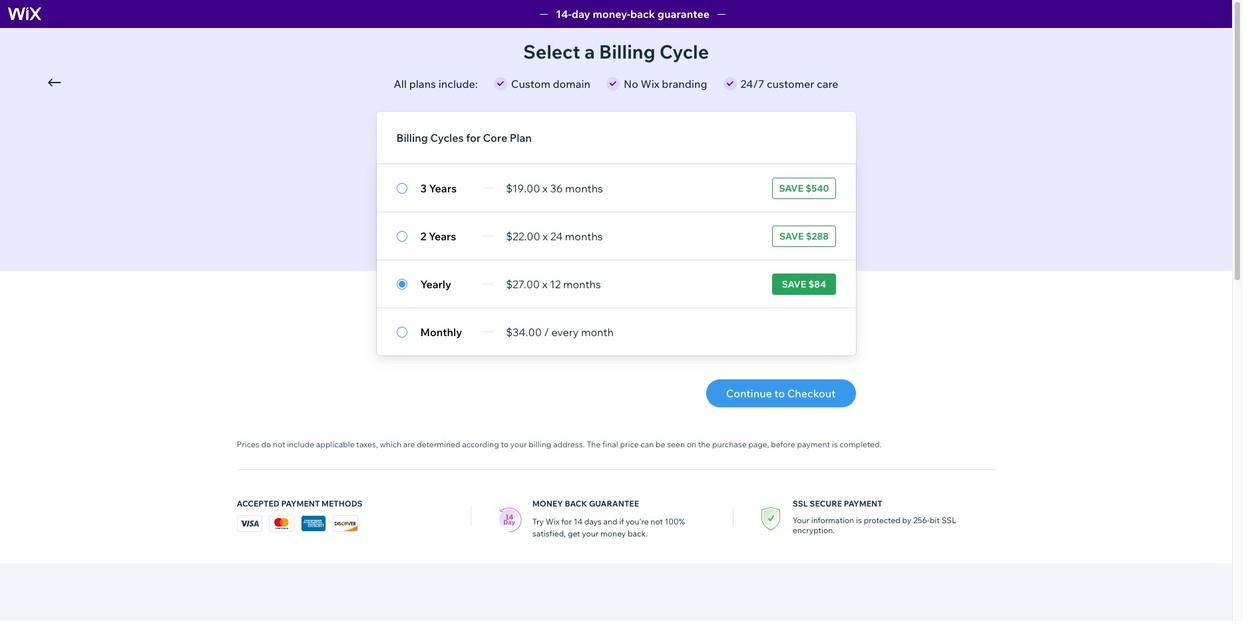 Task type: vqa. For each thing, say whether or not it's contained in the screenshot.
& related to Instagram
no



Task type: describe. For each thing, give the bounding box(es) containing it.
14-
[[556, 7, 572, 21]]

save for save $540
[[779, 182, 804, 194]]

months for $27.00 x 12 months
[[563, 277, 601, 291]]

all
[[394, 77, 407, 91]]

month
[[581, 325, 614, 339]]

wix for no
[[641, 77, 660, 91]]

include:
[[439, 77, 478, 91]]

1 vertical spatial to
[[501, 440, 509, 450]]

money-
[[593, 7, 631, 21]]

$540
[[806, 182, 830, 194]]

core
[[483, 131, 508, 145]]

taxes,
[[357, 440, 378, 450]]

3
[[421, 181, 427, 195]]

monthly
[[421, 325, 462, 339]]

$288
[[806, 230, 829, 242]]

checkout
[[788, 387, 836, 400]]

wix for try
[[546, 517, 560, 527]]

24/7 customer care
[[741, 77, 839, 91]]

applicable
[[316, 440, 355, 450]]

methods
[[322, 499, 363, 509]]

all plans include:
[[394, 77, 478, 91]]

100%
[[665, 517, 685, 527]]

x for $27.00
[[543, 277, 548, 291]]

protected
[[864, 516, 901, 526]]

every
[[552, 325, 579, 339]]

years for 2 years
[[429, 229, 457, 243]]

for for core
[[466, 131, 481, 145]]

back
[[565, 499, 588, 509]]

$22.00 x 24 months
[[506, 229, 603, 243]]

final
[[603, 440, 619, 450]]

0 vertical spatial ssl
[[793, 499, 808, 509]]

guarantee
[[589, 499, 639, 509]]

no
[[624, 77, 639, 91]]

14
[[574, 517, 583, 527]]

continue to checkout button
[[707, 380, 856, 408]]

select
[[524, 40, 581, 63]]

0 vertical spatial not
[[273, 440, 285, 450]]

yearly
[[421, 277, 452, 291]]

a
[[585, 40, 595, 63]]

24/7
[[741, 77, 765, 91]]

back.
[[628, 529, 648, 539]]

1 horizontal spatial ssl
[[942, 516, 957, 526]]

days
[[585, 517, 602, 527]]

2 years
[[421, 229, 457, 243]]

billing
[[529, 440, 552, 450]]

encryption.
[[793, 526, 835, 535]]

months for $22.00 x 24 months
[[565, 229, 603, 243]]

your inside try wix for 14 days and if you're not 100% satisfied, get your money back.
[[582, 529, 599, 539]]

2
[[421, 229, 427, 243]]

information
[[812, 516, 855, 526]]

prices
[[237, 440, 260, 450]]

customer
[[767, 77, 815, 91]]

try wix for 14 days and if you're not 100% satisfied, get your money back.
[[533, 517, 685, 539]]

save $540
[[779, 182, 830, 194]]

billing cycles for core plan
[[397, 131, 532, 145]]

$34.00
[[506, 325, 542, 339]]

$22.00
[[506, 229, 541, 243]]

day
[[572, 7, 591, 21]]

/
[[544, 325, 549, 339]]

$34.00 / every month
[[506, 325, 614, 339]]

by
[[903, 516, 912, 526]]

branding
[[662, 77, 708, 91]]

continue to checkout
[[726, 387, 836, 400]]

purchase
[[713, 440, 747, 450]]

completed.
[[840, 440, 882, 450]]

price
[[620, 440, 639, 450]]

14-day money-back guarantee
[[556, 7, 710, 21]]

do
[[261, 440, 271, 450]]

the
[[698, 440, 711, 450]]

0 vertical spatial your
[[511, 440, 527, 450]]

months for $19.00 x 36 months
[[566, 181, 603, 195]]

not inside try wix for 14 days and if you're not 100% satisfied, get your money back.
[[651, 517, 663, 527]]

save for save $288
[[780, 230, 804, 242]]

plan
[[510, 131, 532, 145]]

seen
[[667, 440, 685, 450]]

domain
[[553, 77, 591, 91]]



Task type: locate. For each thing, give the bounding box(es) containing it.
is
[[832, 440, 838, 450], [857, 516, 862, 526]]

$84
[[809, 278, 827, 290]]

determined
[[417, 440, 461, 450]]

billing up no
[[599, 40, 656, 63]]

years
[[429, 181, 457, 195], [429, 229, 457, 243]]

1 horizontal spatial billing
[[599, 40, 656, 63]]

your left billing
[[511, 440, 527, 450]]

x left 24
[[543, 229, 548, 243]]

cycles
[[431, 131, 464, 145]]

bit
[[930, 516, 940, 526]]

ssl
[[793, 499, 808, 509], [942, 516, 957, 526]]

256-
[[914, 516, 930, 526]]

months right 12
[[563, 277, 601, 291]]

x left 12
[[543, 277, 548, 291]]

save left $288
[[780, 230, 804, 242]]

0 vertical spatial is
[[832, 440, 838, 450]]

1 horizontal spatial payment
[[844, 499, 883, 509]]

years for 3 years
[[429, 181, 457, 195]]

get
[[568, 529, 581, 539]]

payment inside the ssl secure payment your information is protected by 256-bit ssl encryption.
[[844, 499, 883, 509]]

payment up protected
[[844, 499, 883, 509]]

1 vertical spatial not
[[651, 517, 663, 527]]

satisfied,
[[533, 529, 566, 539]]

include
[[287, 440, 314, 450]]

which
[[380, 440, 402, 450]]

for inside try wix for 14 days and if you're not 100% satisfied, get your money back.
[[562, 517, 572, 527]]

wix inside try wix for 14 days and if you're not 100% satisfied, get your money back.
[[546, 517, 560, 527]]

are
[[404, 440, 415, 450]]

for left the core
[[466, 131, 481, 145]]

for
[[466, 131, 481, 145], [562, 517, 572, 527]]

billing left cycles
[[397, 131, 428, 145]]

ssl right bit
[[942, 516, 957, 526]]

0 vertical spatial save
[[779, 182, 804, 194]]

plans
[[409, 77, 436, 91]]

1 vertical spatial months
[[565, 229, 603, 243]]

1 horizontal spatial for
[[562, 517, 572, 527]]

0 vertical spatial for
[[466, 131, 481, 145]]

12
[[550, 277, 561, 291]]

0 horizontal spatial is
[[832, 440, 838, 450]]

your
[[793, 516, 810, 526]]

money
[[533, 499, 563, 509]]

continue
[[726, 387, 773, 400]]

is left protected
[[857, 516, 862, 526]]

save left $84
[[782, 278, 807, 290]]

page,
[[749, 440, 770, 450]]

$19.00 x 36 months
[[506, 181, 603, 195]]

36
[[550, 181, 563, 195]]

and
[[604, 517, 618, 527]]

$27.00 x 12 months
[[506, 277, 601, 291]]

1 vertical spatial wix
[[546, 517, 560, 527]]

custom
[[511, 77, 551, 91]]

save $288
[[780, 230, 829, 242]]

according
[[462, 440, 499, 450]]

0 horizontal spatial for
[[466, 131, 481, 145]]

prices do not include applicable taxes, which are determined according to your billing address. the final price can be seen on the purchase page, before payment is completed.
[[237, 440, 882, 450]]

1 horizontal spatial your
[[582, 529, 599, 539]]

0 vertical spatial wix
[[641, 77, 660, 91]]

2 payment from the left
[[844, 499, 883, 509]]

is inside the ssl secure payment your information is protected by 256-bit ssl encryption.
[[857, 516, 862, 526]]

if
[[620, 517, 624, 527]]

years right 3
[[429, 181, 457, 195]]

save left the $540
[[779, 182, 804, 194]]

for for 14
[[562, 517, 572, 527]]

x
[[543, 181, 548, 195], [543, 229, 548, 243], [543, 277, 548, 291]]

3 years
[[421, 181, 457, 195]]

money
[[601, 529, 626, 539]]

1 payment from the left
[[281, 499, 320, 509]]

0 vertical spatial billing
[[599, 40, 656, 63]]

0 horizontal spatial not
[[273, 440, 285, 450]]

not
[[273, 440, 285, 450], [651, 517, 663, 527]]

not left 100% in the bottom of the page
[[651, 517, 663, 527]]

0 horizontal spatial wix
[[546, 517, 560, 527]]

not right do
[[273, 440, 285, 450]]

1 horizontal spatial to
[[775, 387, 785, 400]]

before
[[771, 440, 796, 450]]

1 vertical spatial years
[[429, 229, 457, 243]]

your down days on the bottom left of page
[[582, 529, 599, 539]]

guarantee
[[658, 7, 710, 21]]

be
[[656, 440, 666, 450]]

1 vertical spatial save
[[780, 230, 804, 242]]

1 horizontal spatial wix
[[641, 77, 660, 91]]

1 horizontal spatial is
[[857, 516, 862, 526]]

$27.00
[[506, 277, 540, 291]]

accepted payment methods
[[237, 499, 363, 509]]

your
[[511, 440, 527, 450], [582, 529, 599, 539]]

0 horizontal spatial billing
[[397, 131, 428, 145]]

wix up satisfied,
[[546, 517, 560, 527]]

payment left methods
[[281, 499, 320, 509]]

months right 24
[[565, 229, 603, 243]]

0 vertical spatial x
[[543, 181, 548, 195]]

accepted
[[237, 499, 280, 509]]

months right 36
[[566, 181, 603, 195]]

0 vertical spatial months
[[566, 181, 603, 195]]

address.
[[553, 440, 585, 450]]

1 vertical spatial billing
[[397, 131, 428, 145]]

1 vertical spatial is
[[857, 516, 862, 526]]

billing
[[599, 40, 656, 63], [397, 131, 428, 145]]

2 vertical spatial save
[[782, 278, 807, 290]]

payment
[[798, 440, 831, 450]]

on
[[687, 440, 697, 450]]

ssl secure payment your information is protected by 256-bit ssl encryption.
[[793, 499, 957, 535]]

back
[[631, 7, 656, 21]]

can
[[641, 440, 654, 450]]

the
[[587, 440, 601, 450]]

0 horizontal spatial payment
[[281, 499, 320, 509]]

1 vertical spatial your
[[582, 529, 599, 539]]

select a billing cycle
[[524, 40, 709, 63]]

ssl up your
[[793, 499, 808, 509]]

2 vertical spatial x
[[543, 277, 548, 291]]

0 vertical spatial to
[[775, 387, 785, 400]]

wix
[[641, 77, 660, 91], [546, 517, 560, 527]]

1 vertical spatial for
[[562, 517, 572, 527]]

24
[[551, 229, 563, 243]]

years right 2
[[429, 229, 457, 243]]

is right payment
[[832, 440, 838, 450]]

1 vertical spatial ssl
[[942, 516, 957, 526]]

save $84
[[782, 278, 827, 290]]

x for $22.00
[[543, 229, 548, 243]]

x for $19.00
[[543, 181, 548, 195]]

cycle
[[660, 40, 709, 63]]

1 vertical spatial x
[[543, 229, 548, 243]]

to inside button
[[775, 387, 785, 400]]

to
[[775, 387, 785, 400], [501, 440, 509, 450]]

to right continue
[[775, 387, 785, 400]]

no wix branding
[[624, 77, 708, 91]]

for left 14
[[562, 517, 572, 527]]

wix right no
[[641, 77, 660, 91]]

x left 36
[[543, 181, 548, 195]]

1 horizontal spatial not
[[651, 517, 663, 527]]

secure
[[810, 499, 843, 509]]

0 horizontal spatial to
[[501, 440, 509, 450]]

try
[[533, 517, 544, 527]]

0 horizontal spatial ssl
[[793, 499, 808, 509]]

2 vertical spatial months
[[563, 277, 601, 291]]

$19.00
[[506, 181, 540, 195]]

you're
[[626, 517, 649, 527]]

money back guarantee
[[533, 499, 639, 509]]

to right according
[[501, 440, 509, 450]]

care
[[817, 77, 839, 91]]

0 vertical spatial years
[[429, 181, 457, 195]]

0 horizontal spatial your
[[511, 440, 527, 450]]

save
[[779, 182, 804, 194], [780, 230, 804, 242], [782, 278, 807, 290]]

save for save $84
[[782, 278, 807, 290]]



